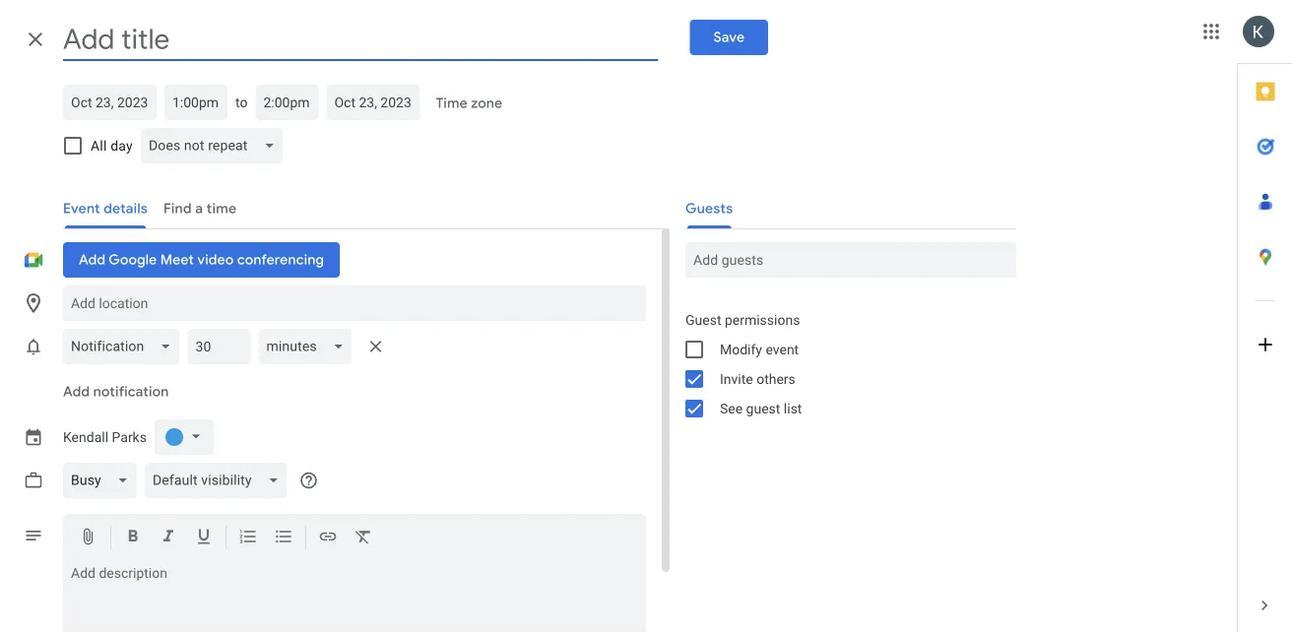 Task type: locate. For each thing, give the bounding box(es) containing it.
kendall
[[63, 429, 108, 445]]

underline image
[[194, 527, 214, 550]]

add
[[63, 383, 90, 401]]

Minutes in advance for notification number field
[[195, 329, 243, 364]]

guest
[[685, 312, 721, 328]]

time zone button
[[428, 86, 510, 121]]

add notification
[[63, 383, 169, 401]]

save
[[714, 29, 745, 46]]

bold image
[[123, 527, 143, 550]]

save button
[[690, 20, 768, 55]]

time zone
[[436, 95, 502, 112]]

insert link image
[[318, 527, 338, 550]]

Location text field
[[71, 286, 638, 321]]

remove formatting image
[[354, 527, 373, 550]]

group containing guest permissions
[[670, 305, 1016, 424]]

event
[[766, 341, 799, 358]]

guest
[[746, 400, 780, 417]]

invite others
[[720, 371, 796, 387]]

parks
[[112, 429, 147, 445]]

tab list
[[1238, 64, 1292, 578]]

zone
[[471, 95, 502, 112]]

permissions
[[725, 312, 800, 328]]

modify event
[[720, 341, 799, 358]]

End date text field
[[334, 91, 412, 114]]

group
[[670, 305, 1016, 424]]

italic image
[[159, 527, 178, 550]]

bulleted list image
[[274, 527, 293, 550]]

see
[[720, 400, 743, 417]]

notification
[[93, 383, 169, 401]]

None field
[[141, 128, 291, 163], [63, 329, 188, 364], [258, 329, 360, 364], [63, 463, 145, 498], [145, 463, 295, 498], [141, 128, 291, 163], [63, 329, 188, 364], [258, 329, 360, 364], [63, 463, 145, 498], [145, 463, 295, 498]]

time
[[436, 95, 468, 112]]

all day
[[91, 137, 133, 154]]



Task type: describe. For each thing, give the bounding box(es) containing it.
to
[[235, 94, 248, 110]]

formatting options toolbar
[[63, 514, 646, 562]]

kendall parks
[[63, 429, 147, 445]]

invite
[[720, 371, 753, 387]]

day
[[110, 137, 133, 154]]

guest permissions
[[685, 312, 800, 328]]

End time text field
[[263, 91, 311, 114]]

Start date text field
[[71, 91, 149, 114]]

all
[[91, 137, 107, 154]]

modify
[[720, 341, 762, 358]]

Title text field
[[63, 18, 658, 61]]

others
[[757, 371, 796, 387]]

numbered list image
[[238, 527, 258, 550]]

Description text field
[[63, 565, 646, 633]]

add notification button
[[55, 368, 177, 416]]

Start time text field
[[172, 91, 220, 114]]

list
[[784, 400, 802, 417]]

Guests text field
[[693, 242, 1009, 278]]

30 minutes before element
[[63, 325, 392, 368]]

see guest list
[[720, 400, 802, 417]]



Task type: vqa. For each thing, say whether or not it's contained in the screenshot.
Holidays in United States tree item
no



